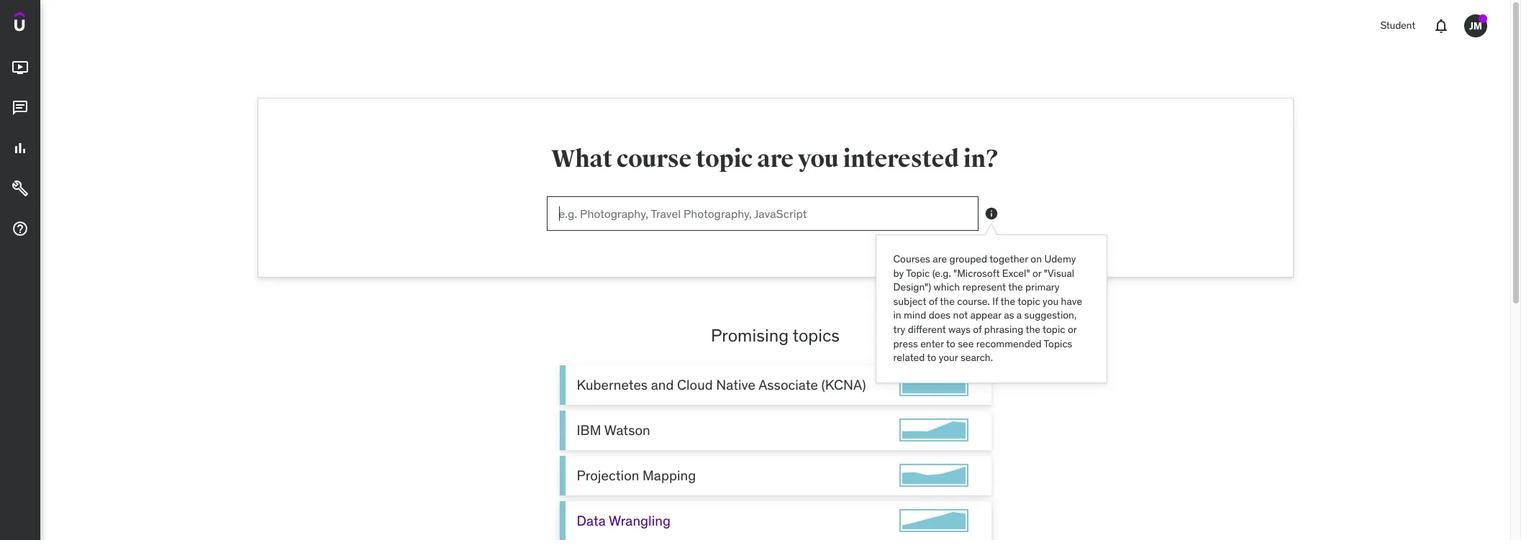 Task type: describe. For each thing, give the bounding box(es) containing it.
the down suggestion,
[[1026, 323, 1041, 336]]

0 vertical spatial or
[[1033, 267, 1042, 280]]

have
[[1061, 295, 1083, 308]]

does
[[929, 309, 951, 322]]

0 horizontal spatial to
[[928, 351, 937, 364]]

wrangling
[[609, 512, 671, 530]]

ibm watson link
[[560, 411, 992, 450]]

get info image
[[984, 207, 999, 221]]

kubernetes
[[577, 376, 648, 394]]

a
[[1017, 309, 1022, 322]]

udemy
[[1045, 253, 1076, 266]]

(e.g.
[[933, 267, 951, 280]]

recommended
[[977, 337, 1042, 350]]

2 vertical spatial topic
[[1043, 323, 1066, 336]]

search.
[[961, 351, 993, 364]]

interactive chart image for data wrangling
[[902, 513, 966, 530]]

0 horizontal spatial you
[[798, 144, 839, 174]]

data wrangling link
[[560, 501, 992, 541]]

related
[[894, 351, 925, 364]]

projection mapping
[[577, 467, 696, 484]]

not
[[953, 309, 968, 322]]

interactive chart image for kubernetes and cloud native associate (kcna)
[[902, 377, 966, 394]]

0 horizontal spatial are
[[757, 144, 794, 174]]

jm link
[[1459, 9, 1494, 43]]

1 vertical spatial topic
[[1018, 295, 1041, 308]]

different
[[908, 323, 946, 336]]

suggestion,
[[1025, 309, 1077, 322]]

1 medium image from the top
[[12, 59, 29, 76]]

by
[[894, 267, 904, 280]]

3 medium image from the top
[[12, 220, 29, 238]]

projection mapping link
[[560, 456, 992, 496]]

"microsoft
[[954, 267, 1000, 280]]

what
[[551, 144, 612, 174]]

represent
[[963, 281, 1006, 294]]

the down which
[[940, 295, 955, 308]]

2 medium image from the top
[[12, 140, 29, 157]]

native
[[716, 376, 756, 394]]

you have alerts image
[[1479, 14, 1488, 23]]

1 horizontal spatial or
[[1068, 323, 1077, 336]]

2 medium image from the top
[[12, 180, 29, 197]]

your
[[939, 351, 958, 364]]

phrasing
[[985, 323, 1024, 336]]

together
[[990, 253, 1029, 266]]

the down excel"
[[1009, 281, 1023, 294]]

mind
[[904, 309, 927, 322]]

student
[[1381, 19, 1416, 32]]

grouped
[[950, 253, 988, 266]]

appear
[[971, 309, 1002, 322]]

you inside courses are grouped together on udemy by topic (e.g. "microsoft excel" or "visual design") which represent the primary subject of the course. if the topic you have in mind does not appear as a suggestion, try different ways of phrasing the topic or press enter to see recommended topics related to your search.
[[1043, 295, 1059, 308]]

course.
[[958, 295, 990, 308]]

data wrangling
[[577, 512, 671, 530]]



Task type: vqa. For each thing, say whether or not it's contained in the screenshot.
IT & Software xsmall icon
no



Task type: locate. For each thing, give the bounding box(es) containing it.
2 vertical spatial medium image
[[12, 220, 29, 238]]

1 horizontal spatial are
[[933, 253, 947, 266]]

are inside courses are grouped together on udemy by topic (e.g. "microsoft excel" or "visual design") which represent the primary subject of the course. if the topic you have in mind does not appear as a suggestion, try different ways of phrasing the topic or press enter to see recommended topics related to your search.
[[933, 253, 947, 266]]

projection
[[577, 467, 640, 484]]

subject
[[894, 295, 927, 308]]

associate
[[759, 376, 818, 394]]

medium image
[[12, 99, 29, 117], [12, 180, 29, 197], [12, 220, 29, 238]]

watson
[[604, 422, 651, 439]]

to up your
[[947, 337, 956, 350]]

interactive chart image inside data wrangling link
[[902, 513, 966, 530]]

are up (e.g.
[[933, 253, 947, 266]]

0 vertical spatial medium image
[[12, 59, 29, 76]]

medium image
[[12, 59, 29, 76], [12, 140, 29, 157]]

0 horizontal spatial of
[[929, 295, 938, 308]]

0 vertical spatial you
[[798, 144, 839, 174]]

e.g. Photography, Travel Photography, JavaScript text field
[[547, 197, 979, 231]]

interactive chart image
[[902, 377, 966, 394], [902, 422, 966, 439], [902, 467, 966, 485], [902, 513, 966, 530]]

1 horizontal spatial you
[[1043, 295, 1059, 308]]

topic down suggestion,
[[1043, 323, 1066, 336]]

topic
[[696, 144, 753, 174], [1018, 295, 1041, 308], [1043, 323, 1066, 336]]

topic
[[906, 267, 930, 280]]

2 interactive chart image from the top
[[902, 422, 966, 439]]

kubernetes and cloud native associate (kcna)
[[577, 376, 866, 394]]

primary
[[1026, 281, 1060, 294]]

what course topic are you interested in?
[[551, 144, 1000, 174]]

or up "topics"
[[1068, 323, 1077, 336]]

which
[[934, 281, 960, 294]]

interactive chart image for ibm watson
[[902, 422, 966, 439]]

see
[[958, 337, 974, 350]]

ibm
[[577, 422, 601, 439]]

or down on
[[1033, 267, 1042, 280]]

enter
[[921, 337, 944, 350]]

interactive chart image for projection mapping
[[902, 467, 966, 485]]

courses are grouped together on udemy by topic (e.g. "microsoft excel" or "visual design") which represent the primary subject of the course. if the topic you have in mind does not appear as a suggestion, try different ways of phrasing the topic or press enter to see recommended topics related to your search.
[[894, 253, 1083, 364]]

jm
[[1470, 19, 1483, 32]]

1 vertical spatial medium image
[[12, 140, 29, 157]]

as
[[1004, 309, 1015, 322]]

ways
[[949, 323, 971, 336]]

notifications image
[[1433, 17, 1450, 35]]

in
[[894, 309, 902, 322]]

topic up e.g. photography, travel photography, javascript text field
[[696, 144, 753, 174]]

interactive chart image inside ibm watson link
[[902, 422, 966, 439]]

and
[[651, 376, 674, 394]]

udemy image
[[14, 12, 80, 36]]

courses
[[894, 253, 931, 266]]

1 vertical spatial of
[[973, 323, 982, 336]]

cloud
[[677, 376, 713, 394]]

mapping
[[643, 467, 696, 484]]

1 medium image from the top
[[12, 99, 29, 117]]

1 horizontal spatial topic
[[1018, 295, 1041, 308]]

1 vertical spatial or
[[1068, 323, 1077, 336]]

topics
[[1044, 337, 1073, 350]]

1 horizontal spatial of
[[973, 323, 982, 336]]

of
[[929, 295, 938, 308], [973, 323, 982, 336]]

0 vertical spatial of
[[929, 295, 938, 308]]

1 vertical spatial to
[[928, 351, 937, 364]]

the
[[1009, 281, 1023, 294], [940, 295, 955, 308], [1001, 295, 1016, 308], [1026, 323, 1041, 336]]

if
[[993, 295, 999, 308]]

data
[[577, 512, 606, 530]]

0 vertical spatial topic
[[696, 144, 753, 174]]

are
[[757, 144, 794, 174], [933, 253, 947, 266]]

are up e.g. photography, travel photography, javascript text field
[[757, 144, 794, 174]]

0 horizontal spatial topic
[[696, 144, 753, 174]]

1 vertical spatial medium image
[[12, 180, 29, 197]]

of down "appear"
[[973, 323, 982, 336]]

topics
[[793, 325, 840, 347]]

kubernetes and cloud native associate (kcna) link
[[560, 365, 992, 405]]

you
[[798, 144, 839, 174], [1043, 295, 1059, 308]]

1 horizontal spatial to
[[947, 337, 956, 350]]

excel"
[[1003, 267, 1030, 280]]

0 vertical spatial to
[[947, 337, 956, 350]]

"visual
[[1044, 267, 1075, 280]]

to down enter
[[928, 351, 937, 364]]

1 vertical spatial you
[[1043, 295, 1059, 308]]

interested
[[843, 144, 959, 174]]

to
[[947, 337, 956, 350], [928, 351, 937, 364]]

0 horizontal spatial or
[[1033, 267, 1042, 280]]

on
[[1031, 253, 1042, 266]]

promising
[[711, 325, 789, 347]]

design")
[[894, 281, 932, 294]]

0 vertical spatial are
[[757, 144, 794, 174]]

3 interactive chart image from the top
[[902, 467, 966, 485]]

press
[[894, 337, 918, 350]]

course
[[617, 144, 692, 174]]

the right "if" at the bottom of the page
[[1001, 295, 1016, 308]]

topic up a
[[1018, 295, 1041, 308]]

interactive chart image inside projection mapping link
[[902, 467, 966, 485]]

try
[[894, 323, 906, 336]]

(kcna)
[[822, 376, 866, 394]]

of up does
[[929, 295, 938, 308]]

in?
[[964, 144, 1000, 174]]

1 interactive chart image from the top
[[902, 377, 966, 394]]

or
[[1033, 267, 1042, 280], [1068, 323, 1077, 336]]

1 vertical spatial are
[[933, 253, 947, 266]]

ibm watson
[[577, 422, 651, 439]]

interactive chart image inside kubernetes and cloud native associate (kcna) link
[[902, 377, 966, 394]]

promising topics
[[711, 325, 840, 347]]

4 interactive chart image from the top
[[902, 513, 966, 530]]

student link
[[1372, 9, 1425, 43]]

2 horizontal spatial topic
[[1043, 323, 1066, 336]]

0 vertical spatial medium image
[[12, 99, 29, 117]]



